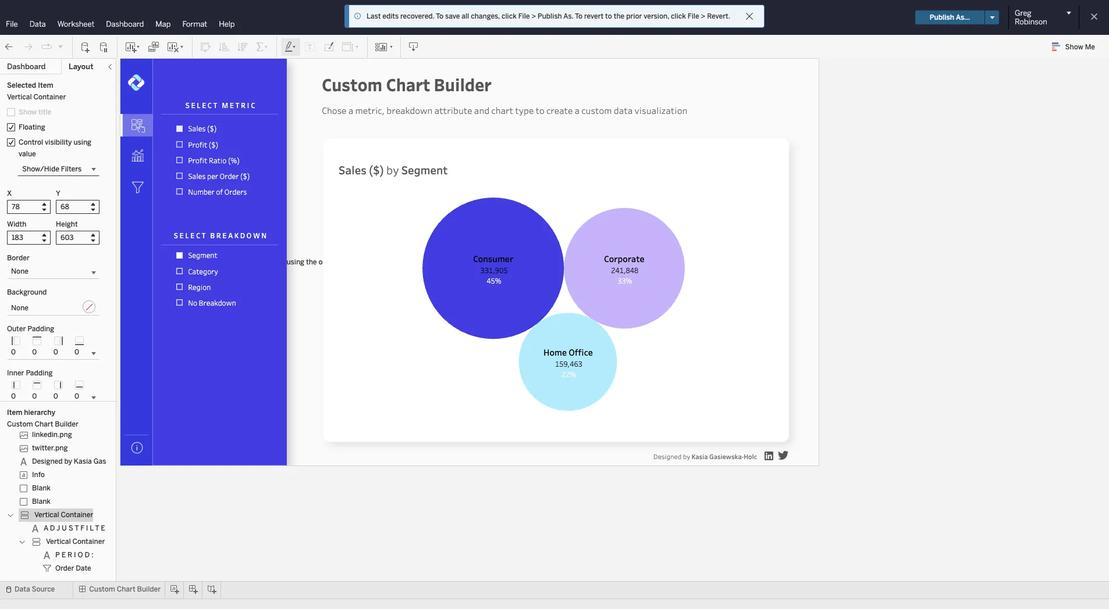 Task type: locate. For each thing, give the bounding box(es) containing it.
1 horizontal spatial a
[[575, 105, 580, 116]]

info
[[32, 472, 45, 480]]

1 vertical spatial blank
[[32, 498, 51, 506]]

d left the j at left bottom
[[50, 525, 55, 533]]

> left as.
[[532, 12, 536, 20]]

t left m
[[213, 101, 217, 110]]

show me
[[1065, 43, 1095, 51]]

to
[[436, 12, 444, 20], [575, 12, 583, 20]]

0 horizontal spatial custom chart builder
[[89, 586, 161, 594]]

0 vertical spatial custom chart builder
[[322, 73, 492, 96]]

fit image
[[342, 41, 360, 53]]

a left the j at left bottom
[[44, 525, 48, 533]]

chart
[[491, 12, 516, 23], [386, 73, 430, 96], [35, 421, 53, 429], [117, 586, 135, 594]]

0 vertical spatial a
[[228, 231, 233, 240]]

a
[[348, 105, 353, 116], [575, 105, 580, 116]]

2 horizontal spatial by
[[683, 452, 690, 461]]

item inside item hierarchy custom chart builder
[[7, 409, 22, 417]]

show title
[[19, 108, 51, 116]]

0 horizontal spatial click
[[502, 12, 517, 20]]

publish left as...
[[930, 13, 954, 22]]

redo image
[[22, 41, 34, 53]]

s right u
[[68, 525, 73, 533]]

title
[[38, 108, 51, 116]]

show left me
[[1065, 43, 1083, 51]]

Y text field
[[56, 200, 100, 214]]

using
[[74, 139, 91, 147]]

a
[[228, 231, 233, 240], [44, 525, 48, 533]]

outer padding
[[7, 325, 54, 333]]

0 horizontal spatial designed
[[32, 458, 63, 466]]

(tableau
[[553, 12, 591, 23]]

Width text field
[[7, 231, 51, 245]]

none button up background
[[7, 265, 100, 279]]

public)
[[593, 12, 624, 23]]

0 horizontal spatial to
[[436, 12, 444, 20]]

file right changes,
[[518, 12, 530, 20]]

1 horizontal spatial i
[[86, 525, 88, 533]]

o left :
[[78, 552, 83, 560]]

o
[[247, 231, 252, 240], [78, 552, 83, 560]]

0 horizontal spatial designed by kasia gasiewska-holc
[[32, 458, 146, 466]]

click right changes,
[[502, 12, 517, 20]]

me
[[1085, 43, 1095, 51]]

1 a from the left
[[348, 105, 353, 116]]

2 horizontal spatial c
[[251, 101, 255, 110]]

t left b
[[202, 231, 206, 240]]

1 horizontal spatial item
[[38, 81, 53, 90]]

file
[[518, 12, 530, 20], [688, 12, 699, 20], [6, 20, 18, 29]]

container up :
[[72, 538, 105, 547]]

to left save
[[436, 12, 444, 20]]

0 horizontal spatial kasia
[[74, 458, 92, 466]]

1 none button from the top
[[7, 265, 100, 279]]

i right f
[[86, 525, 88, 533]]

publish
[[538, 12, 562, 20], [930, 13, 954, 22]]

custom right recovered.
[[454, 12, 488, 23]]

padding for inner padding
[[26, 370, 53, 378]]

custom chart builder
[[322, 73, 492, 96], [89, 586, 161, 594]]

item left hierarchy
[[7, 409, 22, 417]]

1 horizontal spatial file
[[518, 12, 530, 20]]

none down background
[[11, 304, 29, 313]]

c right m
[[251, 101, 255, 110]]

i
[[247, 101, 249, 110], [86, 525, 88, 533], [74, 552, 76, 560]]

i right m
[[247, 101, 249, 110]]

data
[[29, 20, 46, 29], [15, 586, 30, 594]]

info image
[[354, 12, 362, 20]]

r
[[241, 101, 246, 110], [216, 231, 221, 240], [107, 525, 112, 533], [67, 552, 72, 560]]

c left m
[[208, 101, 212, 110]]

0 horizontal spatial to
[[536, 105, 545, 116]]

none for background
[[11, 304, 29, 313]]

a left k
[[228, 231, 233, 240]]

2 click from the left
[[671, 12, 686, 20]]

0 vertical spatial padding
[[27, 325, 54, 333]]

2 a from the left
[[575, 105, 580, 116]]

0 horizontal spatial i
[[74, 552, 76, 560]]

0 vertical spatial show
[[1065, 43, 1083, 51]]

to left the
[[605, 12, 612, 20]]

1 vertical spatial padding
[[26, 370, 53, 378]]

sort descending image
[[237, 41, 248, 53]]

1 vertical spatial custom chart builder
[[89, 586, 161, 594]]

a right create
[[575, 105, 580, 116]]

0 vertical spatial o
[[247, 231, 252, 240]]

last edits recovered. to save all changes, click file > publish as. to revert to the prior version, click file > revert.
[[367, 12, 730, 20]]

order
[[55, 565, 74, 573]]

marks. press enter to open the view data window.. use arrow keys to navigate data visualization elements. image
[[120, 109, 152, 141], [169, 121, 271, 200], [120, 140, 152, 172], [120, 171, 152, 203], [336, 185, 771, 196], [336, 198, 771, 411], [169, 248, 271, 311], [130, 441, 144, 456]]

f
[[80, 525, 84, 533]]

border
[[7, 254, 30, 262]]

data up replay animation image
[[29, 20, 46, 29]]

j
[[56, 525, 60, 533]]

to
[[605, 12, 612, 20], [536, 105, 545, 116]]

undo image
[[3, 41, 15, 53]]

dashboard up new worksheet icon
[[106, 20, 144, 29]]

chose
[[322, 105, 347, 116]]

2 vertical spatial l
[[90, 525, 94, 533]]

d left :
[[85, 552, 90, 560]]

0 vertical spatial blank
[[32, 485, 51, 493]]

0 vertical spatial none button
[[7, 265, 100, 279]]

kasia
[[692, 452, 708, 461], [74, 458, 92, 466]]

vertical container
[[34, 512, 93, 520], [46, 538, 105, 547]]

vertical container
[[7, 93, 66, 101]]

chart inside item hierarchy custom chart builder
[[35, 421, 53, 429]]

file left revert.
[[688, 12, 699, 20]]

1 horizontal spatial a
[[228, 231, 233, 240]]

pause auto updates image
[[98, 41, 110, 53]]

control visibility using value
[[19, 139, 91, 158]]

attribute
[[434, 105, 472, 116]]

click
[[502, 12, 517, 20], [671, 12, 686, 20]]

vertical container up p e r i o d :
[[46, 538, 105, 547]]

t left f
[[75, 525, 79, 533]]

inner
[[7, 370, 24, 378]]

d right k
[[240, 231, 245, 240]]

c
[[208, 101, 212, 110], [251, 101, 255, 110], [196, 231, 200, 240]]

container up a d j u s t   f i l t e r s
[[61, 512, 93, 520]]

visibility
[[45, 139, 72, 147]]

1 none from the top
[[11, 268, 29, 276]]

vertical down the j at left bottom
[[46, 538, 71, 547]]

to right as.
[[575, 12, 583, 20]]

r right b
[[216, 231, 221, 240]]

1 horizontal spatial dashboard
[[106, 20, 144, 29]]

padding right the inner at the left bottom of page
[[26, 370, 53, 378]]

1 horizontal spatial l
[[185, 231, 189, 240]]

0 vertical spatial d
[[240, 231, 245, 240]]

0 vertical spatial none
[[11, 268, 29, 276]]

data for data
[[29, 20, 46, 29]]

1 horizontal spatial d
[[85, 552, 90, 560]]

l left b
[[185, 231, 189, 240]]

data left the source
[[15, 586, 30, 594]]

none button
[[7, 265, 100, 279], [7, 299, 100, 316]]

i up order date
[[74, 552, 76, 560]]

0 horizontal spatial >
[[532, 12, 536, 20]]

2 none from the top
[[11, 304, 29, 313]]

0
[[11, 349, 16, 357], [32, 349, 37, 357], [53, 349, 58, 357], [74, 349, 79, 357], [11, 393, 16, 401], [32, 393, 37, 401], [53, 393, 58, 401], [74, 393, 79, 401]]

none
[[11, 268, 29, 276], [11, 304, 29, 313]]

1 horizontal spatial >
[[701, 12, 705, 20]]

1 vertical spatial vertical container
[[46, 538, 105, 547]]

s left m
[[185, 101, 190, 110]]

a right chose
[[348, 105, 353, 116]]

inner padding
[[7, 370, 53, 378]]

1 vertical spatial o
[[78, 552, 83, 560]]

1 horizontal spatial click
[[671, 12, 686, 20]]

padding for outer padding
[[27, 325, 54, 333]]

X text field
[[7, 200, 51, 214]]

file up undo icon at the left top of the page
[[6, 20, 18, 29]]

custom chart builder up breakdown
[[322, 73, 492, 96]]

0 horizontal spatial a
[[44, 525, 48, 533]]

2 none button from the top
[[7, 299, 100, 316]]

0 vertical spatial item
[[38, 81, 53, 90]]

2 to from the left
[[575, 12, 583, 20]]

none down border
[[11, 268, 29, 276]]

c left b
[[196, 231, 200, 240]]

t
[[213, 101, 217, 110], [235, 101, 239, 110], [202, 231, 206, 240], [75, 525, 79, 533], [95, 525, 99, 533]]

metric,
[[355, 105, 385, 116]]

1 vertical spatial container
[[72, 538, 105, 547]]

container
[[61, 512, 93, 520], [72, 538, 105, 547]]

1 vertical spatial data
[[15, 586, 30, 594]]

x
[[7, 190, 12, 198]]

custom
[[454, 12, 488, 23], [322, 73, 382, 96], [7, 421, 33, 429], [89, 586, 115, 594]]

custom chart builder down date on the bottom left of the page
[[89, 586, 161, 594]]

show up the floating
[[19, 108, 37, 116]]

0 vertical spatial i
[[247, 101, 249, 110]]

1 vertical spatial none
[[11, 304, 29, 313]]

1 horizontal spatial by
[[386, 162, 399, 177]]

duplicate image
[[148, 41, 159, 53]]

0 horizontal spatial item
[[7, 409, 22, 417]]

publish inside button
[[930, 13, 954, 22]]

2 horizontal spatial d
[[240, 231, 245, 240]]

publish left as.
[[538, 12, 562, 20]]

0 vertical spatial data
[[29, 20, 46, 29]]

new worksheet image
[[125, 41, 141, 53]]

> left revert.
[[701, 12, 705, 20]]

0 horizontal spatial d
[[50, 525, 55, 533]]

($)
[[369, 162, 384, 177]]

2 vertical spatial i
[[74, 552, 76, 560]]

2 horizontal spatial l
[[197, 101, 200, 110]]

0 vertical spatial l
[[197, 101, 200, 110]]

d
[[240, 231, 245, 240], [50, 525, 55, 533], [85, 552, 90, 560]]

item inside selected item vertical container
[[38, 81, 53, 90]]

1 vertical spatial item
[[7, 409, 22, 417]]

blank
[[32, 485, 51, 493], [32, 498, 51, 506]]

2 vertical spatial d
[[85, 552, 90, 560]]

none button down background
[[7, 299, 100, 316]]

custom down hierarchy
[[7, 421, 33, 429]]

click right "version,"
[[671, 12, 686, 20]]

recovered.
[[400, 12, 434, 20]]

1 horizontal spatial gasiewska-
[[709, 452, 744, 461]]

>
[[532, 12, 536, 20], [701, 12, 705, 20]]

item up vertical container at the top of page
[[38, 81, 53, 90]]

totals image
[[255, 41, 269, 53]]

1 horizontal spatial c
[[208, 101, 212, 110]]

hierarchy
[[24, 409, 55, 417]]

replay animation image
[[57, 43, 64, 50]]

0 vertical spatial vertical container
[[34, 512, 93, 520]]

item
[[38, 81, 53, 90], [7, 409, 22, 417]]

1 vertical spatial dashboard
[[7, 62, 46, 71]]

1 vertical spatial show
[[19, 108, 37, 116]]

swap rows and columns image
[[200, 41, 211, 53]]

1 horizontal spatial show
[[1065, 43, 1083, 51]]

to right 'type'
[[536, 105, 545, 116]]

0 horizontal spatial publish
[[538, 12, 562, 20]]

o left w on the left
[[247, 231, 252, 240]]

1 vertical spatial none button
[[7, 299, 100, 316]]

vertical up the j at left bottom
[[34, 512, 59, 520]]

sort ascending image
[[218, 41, 230, 53]]

s left b
[[174, 231, 178, 240]]

0 horizontal spatial c
[[196, 231, 200, 240]]

dashboard up selected
[[7, 62, 46, 71]]

1 horizontal spatial to
[[575, 12, 583, 20]]

source
[[32, 586, 55, 594]]

show for show me
[[1065, 43, 1083, 51]]

image image
[[146, 52, 302, 481], [127, 74, 145, 91], [315, 131, 804, 457], [778, 452, 789, 460], [765, 452, 773, 461]]

0 horizontal spatial a
[[348, 105, 353, 116]]

0 horizontal spatial show
[[19, 108, 37, 116]]

vertical container up u
[[34, 512, 93, 520]]

show
[[1065, 43, 1083, 51], [19, 108, 37, 116]]

l left m
[[197, 101, 200, 110]]

collapse image
[[106, 63, 113, 70]]

s
[[185, 101, 190, 110], [174, 231, 178, 240], [68, 525, 73, 533], [113, 525, 118, 533]]

0 vertical spatial container
[[61, 512, 93, 520]]

by
[[386, 162, 399, 177], [683, 452, 690, 461], [64, 458, 72, 466]]

width
[[7, 221, 26, 229]]

r right m
[[241, 101, 246, 110]]

1 vertical spatial l
[[185, 231, 189, 240]]

2 > from the left
[[701, 12, 705, 20]]

background
[[7, 289, 47, 297]]

publish inside alert
[[538, 12, 562, 20]]

2 horizontal spatial i
[[247, 101, 249, 110]]

dashboard
[[106, 20, 144, 29], [7, 62, 46, 71]]

1 horizontal spatial to
[[605, 12, 612, 20]]

1 vertical spatial to
[[536, 105, 545, 116]]

and
[[474, 105, 490, 116]]

data for data source
[[15, 586, 30, 594]]

l right f
[[90, 525, 94, 533]]

0 vertical spatial to
[[605, 12, 612, 20]]

padding right outer in the left bottom of the page
[[27, 325, 54, 333]]

publish as...
[[930, 13, 970, 22]]

0 horizontal spatial dashboard
[[7, 62, 46, 71]]

s e l e c t   m e t r i c
[[185, 101, 255, 110]]

show/hide cards image
[[375, 41, 393, 53]]

show inside button
[[1065, 43, 1083, 51]]

1 horizontal spatial publish
[[930, 13, 954, 22]]



Task type: describe. For each thing, give the bounding box(es) containing it.
a d j u s t   f i l t e r s
[[44, 525, 118, 533]]

highlight image
[[284, 41, 297, 53]]

value
[[19, 150, 36, 158]]

create
[[546, 105, 573, 116]]

c for s e l e c t   b r e a k d o w n
[[196, 231, 200, 240]]

clear sheet image
[[166, 41, 185, 53]]

greg
[[1015, 9, 1032, 17]]

t for a d j u s t   f i l t e r s
[[75, 525, 79, 533]]

help
[[219, 20, 235, 29]]

chart
[[491, 105, 513, 116]]

0 horizontal spatial o
[[78, 552, 83, 560]]

t for s e l e c t   m e t r i c
[[213, 101, 217, 110]]

to inside alert
[[605, 12, 612, 20]]

type
[[515, 105, 534, 116]]

height
[[56, 221, 78, 229]]

1 click from the left
[[502, 12, 517, 20]]

show labels image
[[304, 41, 316, 53]]

b
[[210, 231, 215, 240]]

k
[[234, 231, 239, 240]]

0 horizontal spatial by
[[64, 458, 72, 466]]

data source
[[15, 586, 55, 594]]

s right f
[[113, 525, 118, 533]]

worksheet
[[57, 20, 94, 29]]

2 blank from the top
[[32, 498, 51, 506]]

p
[[55, 552, 60, 560]]

greg robinson
[[1015, 9, 1047, 26]]

1 horizontal spatial kasia
[[692, 452, 708, 461]]

t right f
[[95, 525, 99, 533]]

chose a metric, breakdown attribute and chart type to create a custom data visualization
[[322, 105, 689, 116]]

s e l e c t   b r e a k d o w n
[[174, 231, 267, 240]]

map
[[156, 20, 171, 29]]

sales ($) by segment
[[339, 162, 448, 177]]

u
[[62, 525, 67, 533]]

custom inside item hierarchy custom chart builder
[[7, 421, 33, 429]]

p e r i o d :
[[55, 552, 93, 560]]

layout
[[69, 62, 93, 71]]

0 horizontal spatial holc
[[131, 458, 146, 466]]

robinson
[[1015, 17, 1047, 26]]

show for show title
[[19, 108, 37, 116]]

as...
[[956, 13, 970, 22]]

control
[[19, 139, 43, 147]]

twitter.png
[[32, 445, 68, 453]]

all
[[462, 12, 469, 20]]

date
[[76, 565, 91, 573]]

format workbook image
[[323, 41, 335, 53]]

show me button
[[1047, 38, 1106, 56]]

linkedin.png
[[32, 431, 72, 440]]

edits
[[382, 12, 399, 20]]

custom
[[582, 105, 612, 116]]

selected
[[7, 81, 36, 90]]

w
[[253, 231, 260, 240]]

0 horizontal spatial gasiewska-
[[93, 458, 131, 466]]

r right f
[[107, 525, 112, 533]]

1 horizontal spatial o
[[247, 231, 252, 240]]

floating
[[19, 123, 45, 132]]

l for s e l e c t   m e t r i c
[[197, 101, 200, 110]]

custom down date on the bottom left of the page
[[89, 586, 115, 594]]

item hierarchy custom chart builder
[[7, 409, 79, 429]]

download image
[[408, 41, 420, 53]]

1 > from the left
[[532, 12, 536, 20]]

t for s e l e c t   b r e a k d o w n
[[202, 231, 206, 240]]

none for border
[[11, 268, 29, 276]]

r right p on the bottom of the page
[[67, 552, 72, 560]]

0 vertical spatial vertical
[[34, 512, 59, 520]]

2 horizontal spatial file
[[688, 12, 699, 20]]

prior
[[626, 12, 642, 20]]

new data source image
[[80, 41, 91, 53]]

replay animation image
[[41, 41, 52, 53]]

save
[[445, 12, 460, 20]]

0 horizontal spatial l
[[90, 525, 94, 533]]

l for s e l e c t   b r e a k d o w n
[[185, 231, 189, 240]]

1 blank from the top
[[32, 485, 51, 493]]

version,
[[644, 12, 669, 20]]

0 vertical spatial dashboard
[[106, 20, 144, 29]]

0 horizontal spatial file
[[6, 20, 18, 29]]

order date
[[55, 565, 91, 573]]

1 horizontal spatial designed by kasia gasiewska-holc
[[654, 452, 757, 461]]

breakdown
[[387, 105, 433, 116]]

1 horizontal spatial custom chart builder
[[322, 73, 492, 96]]

last edits recovered. to save all changes, click file > publish as. to revert to the prior version, click file > revert. alert
[[367, 11, 730, 22]]

the
[[614, 12, 625, 20]]

1 horizontal spatial designed
[[654, 452, 682, 461]]

1 vertical spatial vertical
[[46, 538, 71, 547]]

none button for border
[[7, 265, 100, 279]]

m
[[222, 101, 228, 110]]

revert
[[584, 12, 604, 20]]

revert.
[[707, 12, 730, 20]]

t right m
[[235, 101, 239, 110]]

sales
[[339, 162, 367, 177]]

data
[[614, 105, 633, 116]]

last
[[367, 12, 381, 20]]

:
[[91, 552, 93, 560]]

visualization
[[635, 105, 687, 116]]

n
[[261, 231, 267, 240]]

1 horizontal spatial holc
[[744, 452, 757, 461]]

publish as... button
[[915, 10, 985, 24]]

1 vertical spatial a
[[44, 525, 48, 533]]

custom up metric,
[[322, 73, 382, 96]]

segment
[[401, 162, 448, 177]]

y
[[56, 190, 60, 198]]

custom chart builder (tableau public)
[[454, 12, 624, 23]]

c for s e l e c t   m e t r i c
[[208, 101, 212, 110]]

outer
[[7, 325, 26, 333]]

builder inside item hierarchy custom chart builder
[[55, 421, 79, 429]]

1 to from the left
[[436, 12, 444, 20]]

selected item vertical container
[[7, 81, 66, 101]]

Height text field
[[56, 231, 100, 245]]

1 vertical spatial d
[[50, 525, 55, 533]]

1 vertical spatial i
[[86, 525, 88, 533]]

none button for background
[[7, 299, 100, 316]]

format
[[182, 20, 207, 29]]

as.
[[564, 12, 574, 20]]

changes,
[[471, 12, 500, 20]]



Task type: vqa. For each thing, say whether or not it's contained in the screenshot.
'C'
yes



